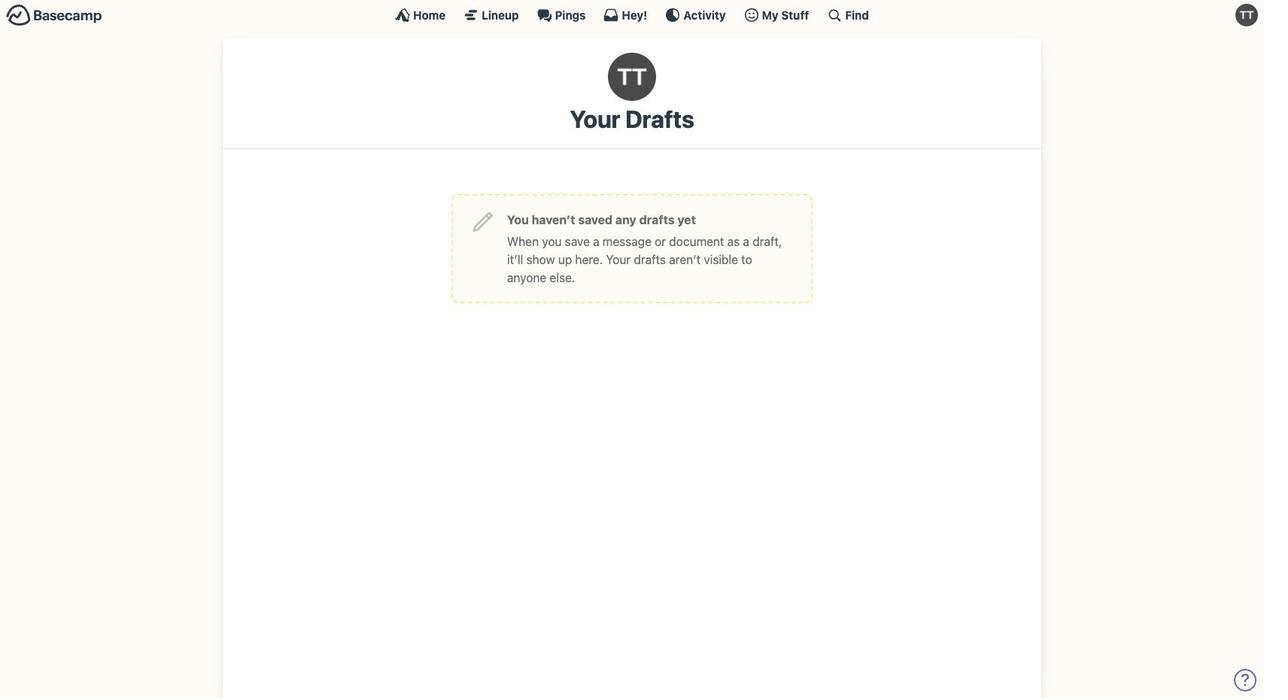 Task type: vqa. For each thing, say whether or not it's contained in the screenshot.
the topmost TERRY TURTLE image
yes



Task type: describe. For each thing, give the bounding box(es) containing it.
main element
[[0, 0, 1265, 29]]



Task type: locate. For each thing, give the bounding box(es) containing it.
switch accounts image
[[6, 4, 102, 27]]

0 horizontal spatial terry turtle image
[[608, 53, 657, 101]]

0 vertical spatial terry turtle image
[[1236, 4, 1259, 26]]

terry turtle image
[[1236, 4, 1259, 26], [608, 53, 657, 101]]

1 horizontal spatial terry turtle image
[[1236, 4, 1259, 26]]

keyboard shortcut: ⌘ + / image
[[828, 8, 843, 23]]

1 vertical spatial terry turtle image
[[608, 53, 657, 101]]



